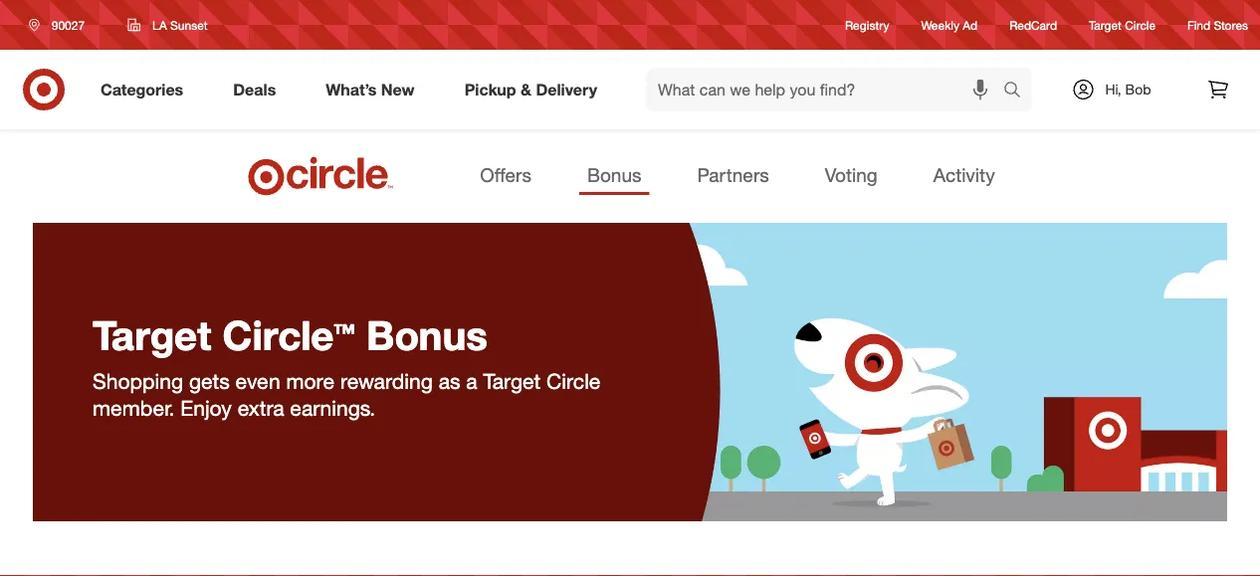 Task type: vqa. For each thing, say whether or not it's contained in the screenshot.
"WEEKLY AD" link
yes



Task type: describe. For each thing, give the bounding box(es) containing it.
extra
[[238, 395, 284, 420]]

stores
[[1214, 17, 1248, 32]]

offers
[[480, 163, 531, 186]]

circle for target circle ™ bonus shopping gets even more rewarding as a target circle member. enjoy extra earnings.
[[223, 311, 334, 360]]

2 vertical spatial circle
[[547, 368, 601, 394]]

sunset
[[170, 17, 208, 32]]

activity
[[933, 163, 995, 186]]

circle for target circle
[[1125, 17, 1156, 32]]

a
[[466, 368, 478, 394]]

voting link
[[817, 157, 886, 195]]

what's
[[326, 80, 377, 99]]

hi, bob
[[1105, 81, 1151, 98]]

even
[[236, 368, 280, 394]]

voting
[[825, 163, 878, 186]]

member.
[[93, 395, 175, 420]]

hi,
[[1105, 81, 1122, 98]]

shopping
[[93, 368, 183, 394]]

deals link
[[216, 68, 301, 111]]

bonus link
[[579, 157, 649, 195]]

what's new link
[[309, 68, 440, 111]]

redcard
[[1010, 17, 1057, 32]]

90027 button
[[16, 7, 107, 43]]

bonus inside target circle ™ bonus shopping gets even more rewarding as a target circle member. enjoy extra earnings.
[[366, 311, 488, 360]]

offers link
[[472, 157, 539, 195]]

weekly
[[921, 17, 960, 32]]

target for target circle ™ bonus shopping gets even more rewarding as a target circle member. enjoy extra earnings.
[[93, 311, 211, 360]]

earnings.
[[290, 395, 375, 420]]

target for target circle
[[1089, 17, 1122, 32]]

redcard link
[[1010, 16, 1057, 33]]

la sunset
[[152, 17, 208, 32]]

™
[[334, 315, 355, 359]]

partners link
[[689, 157, 777, 195]]



Task type: locate. For each thing, give the bounding box(es) containing it.
0 horizontal spatial circle
[[223, 311, 334, 360]]

target
[[1089, 17, 1122, 32], [93, 311, 211, 360], [483, 368, 541, 394]]

ad
[[963, 17, 978, 32]]

target circle ™ bonus shopping gets even more rewarding as a target circle member. enjoy extra earnings.
[[93, 311, 601, 420]]

registry link
[[845, 16, 889, 33]]

target right a
[[483, 368, 541, 394]]

1 horizontal spatial target
[[483, 368, 541, 394]]

target up "hi,"
[[1089, 17, 1122, 32]]

2 horizontal spatial target
[[1089, 17, 1122, 32]]

weekly ad link
[[921, 16, 978, 33]]

bonus
[[587, 163, 642, 186], [366, 311, 488, 360]]

pickup & delivery link
[[448, 68, 622, 111]]

registry
[[845, 17, 889, 32]]

target up shopping
[[93, 311, 211, 360]]

what's new
[[326, 80, 415, 99]]

1 horizontal spatial circle
[[547, 368, 601, 394]]

bonus up as
[[366, 311, 488, 360]]

2 horizontal spatial circle
[[1125, 17, 1156, 32]]

find stores
[[1188, 17, 1248, 32]]

categories
[[101, 80, 183, 99]]

bonus down delivery
[[587, 163, 642, 186]]

pickup
[[465, 80, 516, 99]]

la sunset button
[[115, 7, 228, 43]]

0 horizontal spatial target
[[93, 311, 211, 360]]

weekly ad
[[921, 17, 978, 32]]

circle
[[1125, 17, 1156, 32], [223, 311, 334, 360], [547, 368, 601, 394]]

la
[[152, 17, 167, 32]]

0 vertical spatial circle
[[1125, 17, 1156, 32]]

pickup & delivery
[[465, 80, 597, 99]]

find
[[1188, 17, 1211, 32]]

activity link
[[925, 157, 1003, 195]]

target circle
[[1089, 17, 1156, 32]]

find stores link
[[1188, 16, 1248, 33]]

1 vertical spatial target
[[93, 311, 211, 360]]

more
[[286, 368, 334, 394]]

delivery
[[536, 80, 597, 99]]

new
[[381, 80, 415, 99]]

90027
[[52, 17, 85, 32]]

target circle link
[[1089, 16, 1156, 33]]

deals
[[233, 80, 276, 99]]

rewarding
[[340, 368, 433, 394]]

1 vertical spatial bonus
[[366, 311, 488, 360]]

bob
[[1125, 81, 1151, 98]]

search
[[994, 82, 1042, 101]]

categories link
[[84, 68, 208, 111]]

&
[[521, 80, 532, 99]]

enjoy
[[180, 395, 232, 420]]

2 vertical spatial target
[[483, 368, 541, 394]]

What can we help you find? suggestions appear below search field
[[646, 68, 1008, 111]]

as
[[439, 368, 460, 394]]

0 horizontal spatial bonus
[[366, 311, 488, 360]]

partners
[[697, 163, 769, 186]]

search button
[[994, 68, 1042, 115]]

target circle logo image
[[245, 155, 396, 197]]

0 vertical spatial target
[[1089, 17, 1122, 32]]

gets
[[189, 368, 230, 394]]

0 vertical spatial bonus
[[587, 163, 642, 186]]

1 vertical spatial circle
[[223, 311, 334, 360]]

1 horizontal spatial bonus
[[587, 163, 642, 186]]



